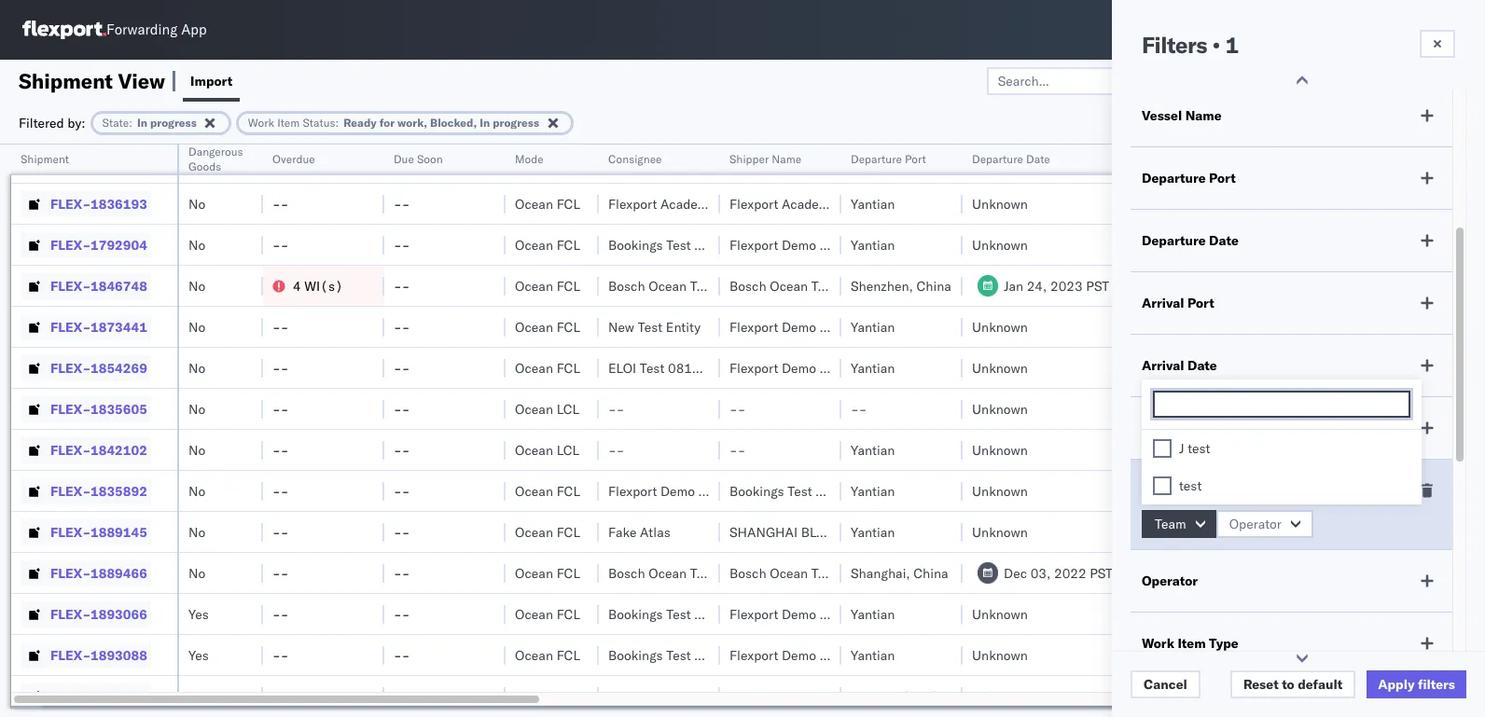 Task type: locate. For each thing, give the bounding box(es) containing it.
demo for 1854269
[[782, 360, 816, 376]]

8 los angeles, c from the top
[[1401, 524, 1485, 541]]

los angeles, c for 1873441
[[1401, 319, 1485, 335]]

0 vertical spatial operator
[[1229, 516, 1282, 533]]

1 vertical spatial lcl
[[557, 442, 580, 459]]

flex- for 1842102
[[50, 442, 91, 459]]

0 vertical spatial new
[[608, 319, 635, 335]]

flex- for 1835892
[[50, 483, 91, 500]]

0 horizontal spatial item
[[277, 115, 300, 129]]

no for flex-1846748
[[188, 278, 205, 294]]

flex-1842102
[[50, 442, 147, 459]]

3 c from the top
[[1480, 237, 1485, 253]]

in for los
[[1476, 688, 1485, 705]]

flexport demo shipper co. for 1873441
[[730, 319, 887, 335]]

new for new york, ny /
[[1401, 442, 1428, 459]]

by:
[[67, 114, 85, 131]]

2 los angeles, c from the top
[[1401, 195, 1485, 212]]

1 vertical spatial shanghai, china
[[851, 565, 949, 582]]

1 horizontal spatial final
[[1401, 152, 1426, 166]]

in right state
[[137, 115, 147, 129]]

co. for 1792904
[[869, 237, 887, 253]]

shipper for flex-1792904
[[820, 237, 866, 253]]

1 progress from the left
[[150, 115, 197, 129]]

list box
[[1142, 430, 1422, 505]]

0 horizontal spatial name
[[772, 152, 802, 166]]

ocean for 1854269
[[515, 360, 553, 376]]

7 los angeles, c from the top
[[1401, 483, 1485, 500]]

academy left (us)
[[661, 195, 715, 212]]

5 yantian from the top
[[851, 442, 895, 459]]

shipper for flex-1893088
[[820, 647, 866, 664]]

1 horizontal spatial :
[[335, 115, 339, 129]]

los for flex-1792904
[[1401, 237, 1422, 253]]

flex- down flex-1854269 button
[[50, 401, 91, 418]]

final port button
[[1392, 148, 1485, 167]]

7 ocean fcl from the top
[[515, 483, 580, 500]]

shipper for flex-1854269
[[820, 360, 866, 376]]

6 resize handle column header from the left
[[698, 145, 720, 718]]

7 flex- from the top
[[50, 401, 91, 418]]

flex-
[[50, 154, 91, 171], [50, 195, 91, 212], [50, 237, 91, 253], [50, 278, 91, 294], [50, 319, 91, 335], [50, 360, 91, 376], [50, 401, 91, 418], [50, 442, 91, 459], [50, 483, 91, 500], [50, 524, 91, 541], [50, 565, 91, 582], [50, 606, 91, 623], [50, 647, 91, 664], [50, 688, 91, 705]]

1 vertical spatial china
[[917, 278, 952, 294]]

work up overdue
[[248, 115, 274, 129]]

2 lcl from the top
[[557, 442, 580, 459]]

flex-1893066
[[50, 606, 147, 623]]

shanghai, china down ltd
[[851, 565, 949, 582]]

flex- down by:
[[50, 154, 91, 171]]

6 c from the top
[[1480, 360, 1485, 376]]

flex- down flex-1795440 button
[[50, 195, 91, 212]]

departure date
[[972, 152, 1050, 166], [1142, 232, 1239, 249]]

1 horizontal spatial departure port
[[1142, 170, 1236, 187]]

c for flex-1836193
[[1480, 195, 1485, 212]]

0 vertical spatial yes
[[188, 606, 209, 623]]

test right "j"
[[1188, 440, 1211, 457]]

1 horizontal spatial item
[[1178, 635, 1206, 652]]

flex- for 1795440
[[50, 154, 91, 171]]

no
[[188, 154, 205, 171], [188, 195, 205, 212], [188, 237, 205, 253], [188, 278, 205, 294], [188, 319, 205, 335], [188, 360, 205, 376], [188, 401, 205, 418], [188, 442, 205, 459], [188, 483, 205, 500], [188, 524, 205, 541], [188, 565, 205, 582], [188, 688, 205, 705]]

1 vertical spatial final port
[[1142, 420, 1203, 437]]

fcl for flex-1854269
[[557, 360, 580, 376]]

1 vertical spatial operator
[[1142, 573, 1198, 590]]

team
[[1142, 482, 1175, 499], [1155, 516, 1187, 533]]

1893066
[[91, 606, 147, 623]]

new york, ny /
[[1401, 442, 1485, 459]]

2 yantian from the top
[[851, 237, 895, 253]]

8 flex- from the top
[[50, 442, 91, 459]]

c
[[1480, 154, 1485, 171], [1480, 195, 1485, 212], [1480, 237, 1485, 253], [1480, 278, 1485, 294], [1480, 319, 1485, 335], [1480, 360, 1485, 376], [1480, 483, 1485, 500], [1480, 524, 1485, 541], [1480, 565, 1485, 582], [1480, 606, 1485, 623], [1480, 647, 1485, 664]]

1 horizontal spatial progress
[[493, 115, 539, 129]]

flexport for 1893088
[[730, 647, 778, 664]]

consignee button
[[599, 148, 702, 167]]

Search Shipments (/) text field
[[1128, 16, 1308, 44]]

los for flex-1873441
[[1401, 319, 1422, 335]]

operator right team button
[[1229, 516, 1282, 533]]

flex- down flex-1893088 button
[[50, 688, 91, 705]]

operator
[[1229, 516, 1282, 533], [1142, 573, 1198, 590]]

flexport for 1836193
[[730, 195, 778, 212]]

date inside departure date button
[[1026, 152, 1050, 166]]

flex-1857563 button
[[21, 683, 151, 710]]

1893088
[[91, 647, 147, 664]]

0 vertical spatial departure date
[[972, 152, 1050, 166]]

resize handle column header for consignee
[[698, 145, 720, 718]]

1835605
[[91, 401, 147, 418]]

0 vertical spatial shanghai,
[[851, 154, 910, 171]]

081801
[[668, 360, 717, 376]]

3 los angeles, c from the top
[[1401, 237, 1485, 253]]

ocean fcl for flex-1836193
[[515, 195, 580, 212]]

no right the 1842102
[[188, 442, 205, 459]]

ocean for 1842102
[[515, 442, 553, 459]]

8 c from the top
[[1480, 524, 1485, 541]]

name inside button
[[772, 152, 802, 166]]

los angeles, ca
[[851, 688, 948, 705]]

0 horizontal spatial new
[[608, 319, 635, 335]]

ltd.
[[875, 195, 898, 212]]

name up the inc.
[[772, 152, 802, 166]]

10 fcl from the top
[[557, 606, 580, 623]]

los
[[1401, 154, 1422, 171], [1401, 195, 1422, 212], [1401, 237, 1422, 253], [1401, 278, 1422, 294], [1401, 319, 1422, 335], [1401, 360, 1422, 376], [1401, 483, 1422, 500], [1401, 524, 1422, 541], [1401, 565, 1422, 582], [1401, 606, 1422, 623], [1401, 647, 1422, 664], [851, 688, 872, 705], [1401, 688, 1422, 705]]

2 shanghai, china from the top
[[851, 565, 949, 582]]

progress up dangerous
[[150, 115, 197, 129]]

1 vertical spatial arrival date
[[1142, 357, 1217, 374]]

ocean lcl for yantian
[[515, 442, 580, 459]]

consignee inside button
[[608, 152, 662, 166]]

3 fcl from the top
[[557, 237, 580, 253]]

10 los angeles, c from the top
[[1401, 606, 1485, 623]]

flex- inside "button"
[[50, 237, 91, 253]]

arrival date down 'vessel name'
[[1187, 152, 1247, 166]]

entity
[[666, 319, 701, 335]]

2 ocean lcl from the top
[[515, 442, 580, 459]]

yes right 1893088
[[188, 647, 209, 664]]

1 ocean lcl from the top
[[515, 401, 580, 418]]

operator down team button
[[1142, 573, 1198, 590]]

1 los angeles, c from the top
[[1401, 154, 1485, 171]]

shipment inside shipment button
[[21, 152, 69, 166]]

co. for 1893066
[[869, 606, 887, 623]]

goods
[[188, 160, 221, 174]]

shanghai, up ltd.
[[851, 154, 910, 171]]

flex- down flex-1836193 button
[[50, 237, 91, 253]]

jan 24, 2023 pst
[[1004, 278, 1109, 294]]

0 vertical spatial lcl
[[557, 401, 580, 418]]

4 c from the top
[[1480, 278, 1485, 294]]

no right 1835892
[[188, 483, 205, 500]]

flex- down flex-1835605 button
[[50, 442, 91, 459]]

10 flex- from the top
[[50, 524, 91, 541]]

no right 1857563
[[188, 688, 205, 705]]

flex- down flex-1792904 "button"
[[50, 278, 91, 294]]

0 vertical spatial test
[[1188, 440, 1211, 457]]

1 shanghai, china from the top
[[851, 154, 949, 171]]

0 vertical spatial shipment
[[19, 68, 113, 94]]

1 vertical spatial name
[[772, 152, 802, 166]]

flex- inside button
[[50, 442, 91, 459]]

5 ocean fcl from the top
[[515, 319, 580, 335]]

6 ocean fcl from the top
[[515, 360, 580, 376]]

1 ocean fcl from the top
[[515, 154, 580, 171]]

fcl for flex-1795440
[[557, 154, 580, 171]]

fcl for flex-1893088
[[557, 647, 580, 664]]

13 flex- from the top
[[50, 647, 91, 664]]

7 resize handle column header from the left
[[819, 145, 842, 718]]

None text field
[[1160, 397, 1409, 413]]

0 vertical spatial final
[[1401, 152, 1426, 166]]

4 los angeles, c from the top
[[1401, 278, 1485, 294]]

flexport demo shipper co. for 1792904
[[730, 237, 887, 253]]

los for flex-1835892
[[1401, 483, 1422, 500]]

8 ocean fcl from the top
[[515, 524, 580, 541]]

2 academy from the left
[[782, 195, 836, 212]]

flexport. image
[[22, 21, 106, 39]]

flex- for 1893066
[[50, 606, 91, 623]]

11 no from the top
[[188, 565, 205, 582]]

12 no from the top
[[188, 688, 205, 705]]

0 horizontal spatial progress
[[150, 115, 197, 129]]

apply filters button
[[1367, 671, 1467, 699]]

1 vertical spatial final
[[1142, 420, 1173, 437]]

1 resize handle column header from the left
[[155, 145, 177, 718]]

ocean for 1835605
[[515, 401, 553, 418]]

yantian for flex-1893066
[[851, 606, 895, 623]]

progress
[[150, 115, 197, 129], [493, 115, 539, 129]]

: up the 1795440 on the left top of the page
[[129, 115, 132, 129]]

9 los angeles, c from the top
[[1401, 565, 1485, 582]]

team down "j"
[[1155, 516, 1187, 533]]

5 fcl from the top
[[557, 319, 580, 335]]

departure port
[[851, 152, 926, 166], [1142, 170, 1236, 187]]

item left status at the top of the page
[[277, 115, 300, 129]]

dangerous goods
[[188, 145, 243, 174]]

4 ocean fcl from the top
[[515, 278, 580, 294]]

new up eloi
[[608, 319, 635, 335]]

4 wi(s)
[[293, 278, 343, 294]]

flex- down the 'flex-1846748' button
[[50, 319, 91, 335]]

team up team button
[[1142, 482, 1175, 499]]

6 yantian from the top
[[851, 483, 895, 500]]

blocked,
[[430, 115, 477, 129]]

1 : from the left
[[129, 115, 132, 129]]

7 no from the top
[[188, 401, 205, 418]]

2 vertical spatial china
[[914, 565, 949, 582]]

1 c from the top
[[1480, 154, 1485, 171]]

3 yantian from the top
[[851, 319, 895, 335]]

flex-1795440
[[50, 154, 147, 171]]

reset
[[1244, 676, 1279, 693]]

flex-1846748 button
[[21, 273, 151, 299]]

los for flex-1846748
[[1401, 278, 1422, 294]]

academy right the inc.
[[782, 195, 836, 212]]

1 vertical spatial work
[[1142, 635, 1175, 652]]

yantian for flex-1835892
[[851, 483, 895, 500]]

1 horizontal spatial operator
[[1229, 516, 1282, 533]]

2 horizontal spatial in
[[1476, 688, 1485, 705]]

0 vertical spatial name
[[1186, 107, 1222, 124]]

forwarding
[[106, 21, 178, 39]]

0 horizontal spatial departure port
[[851, 152, 926, 166]]

mode
[[515, 152, 544, 166]]

9 ocean fcl from the top
[[515, 565, 580, 582]]

in right blocked,
[[480, 115, 490, 129]]

1 horizontal spatial name
[[1186, 107, 1222, 124]]

no right 1835605
[[188, 401, 205, 418]]

1 flex- from the top
[[50, 154, 91, 171]]

item left type
[[1178, 635, 1206, 652]]

2 ocean fcl from the top
[[515, 195, 580, 212]]

in right angeles
[[1476, 688, 1485, 705]]

c for flex-1846748
[[1480, 278, 1485, 294]]

final port
[[1401, 152, 1451, 166], [1142, 420, 1203, 437]]

flex- down the flex-1842102 button at the bottom of page
[[50, 483, 91, 500]]

departure date button
[[963, 148, 1159, 167]]

flex-1893088
[[50, 647, 147, 664]]

bookings
[[608, 237, 663, 253], [730, 483, 784, 500], [608, 606, 663, 623], [608, 647, 663, 664]]

overdue
[[272, 152, 315, 166]]

0 horizontal spatial :
[[129, 115, 132, 129]]

name right vessel
[[1186, 107, 1222, 124]]

6 no from the top
[[188, 360, 205, 376]]

c for flex-1835892
[[1480, 483, 1485, 500]]

2 fcl from the top
[[557, 195, 580, 212]]

8 fcl from the top
[[557, 524, 580, 541]]

bosch up new test entity
[[608, 278, 645, 294]]

5 resize handle column header from the left
[[577, 145, 599, 718]]

9 fcl from the top
[[557, 565, 580, 582]]

pst right 2023
[[1086, 278, 1109, 294]]

1 vertical spatial item
[[1178, 635, 1206, 652]]

0 vertical spatial arrival
[[1187, 152, 1220, 166]]

0 vertical spatial ocean lcl
[[515, 401, 580, 418]]

angeles, for flex-1889466
[[1426, 565, 1477, 582]]

4 yantian from the top
[[851, 360, 895, 376]]

0 horizontal spatial departure date
[[972, 152, 1050, 166]]

1 horizontal spatial work
[[1142, 635, 1175, 652]]

los angeles, c for 1893066
[[1401, 606, 1485, 623]]

1 vertical spatial departure date
[[1142, 232, 1239, 249]]

6 fcl from the top
[[557, 360, 580, 376]]

flex- down flex-1889466 button
[[50, 606, 91, 623]]

filtered by:
[[19, 114, 85, 131]]

angeles, for flex-1893066
[[1426, 606, 1477, 623]]

shanghai, china
[[851, 154, 949, 171], [851, 565, 949, 582]]

10 c from the top
[[1480, 606, 1485, 623]]

1 vertical spatial team
[[1155, 516, 1187, 533]]

operator button
[[1216, 510, 1314, 538]]

import button
[[183, 60, 240, 102]]

flex- for 1857563
[[50, 688, 91, 705]]

flexport demo shipper co.
[[730, 237, 887, 253], [730, 319, 887, 335], [730, 360, 887, 376], [608, 483, 766, 500], [730, 606, 887, 623], [730, 647, 887, 664]]

ocean for 1792904
[[515, 237, 553, 253]]

wi(s)
[[304, 278, 343, 294]]

1 no from the top
[[188, 154, 205, 171]]

11 flex- from the top
[[50, 565, 91, 582]]

china for jan 24, 2023 pst
[[917, 278, 952, 294]]

2 no from the top
[[188, 195, 205, 212]]

pst
[[1086, 278, 1109, 294], [1090, 565, 1113, 582]]

0 horizontal spatial academy
[[661, 195, 715, 212]]

9 yantian from the top
[[851, 647, 895, 664]]

2 resize handle column header from the left
[[241, 145, 263, 718]]

0 vertical spatial departure port
[[851, 152, 926, 166]]

10 ocean fcl from the top
[[515, 606, 580, 623]]

8 no from the top
[[188, 442, 205, 459]]

ocean
[[515, 154, 553, 171], [515, 195, 553, 212], [515, 237, 553, 253], [515, 278, 553, 294], [649, 278, 687, 294], [770, 278, 808, 294], [515, 319, 553, 335], [515, 360, 553, 376], [515, 401, 553, 418], [515, 442, 553, 459], [515, 483, 553, 500], [515, 524, 553, 541], [515, 565, 553, 582], [649, 565, 687, 582], [770, 565, 808, 582], [515, 606, 553, 623], [515, 647, 553, 664]]

los angeles, c for 1854269
[[1401, 360, 1485, 376]]

1 yes from the top
[[188, 606, 209, 623]]

test down "j test"
[[1179, 478, 1202, 495]]

14 flex- from the top
[[50, 688, 91, 705]]

0 vertical spatial work
[[248, 115, 274, 129]]

resize handle column header
[[155, 145, 177, 718], [241, 145, 263, 718], [362, 145, 384, 718], [483, 145, 506, 718], [577, 145, 599, 718], [698, 145, 720, 718], [819, 145, 842, 718], [941, 145, 963, 718], [1155, 145, 1177, 718], [1370, 145, 1392, 718]]

team button
[[1142, 510, 1218, 538]]

new left the york,
[[1401, 442, 1428, 459]]

shanghai
[[730, 524, 798, 541]]

no right 1854269
[[188, 360, 205, 376]]

5 no from the top
[[188, 319, 205, 335]]

china
[[914, 154, 949, 171], [917, 278, 952, 294], [914, 565, 949, 582]]

8 yantian from the top
[[851, 606, 895, 623]]

0 vertical spatial pst
[[1086, 278, 1109, 294]]

bookings test consignee for flex-1893088
[[608, 647, 757, 664]]

ocean lcl for --
[[515, 401, 580, 418]]

shanghai, china for bosch ocean test
[[851, 565, 949, 582]]

no right '1873441'
[[188, 319, 205, 335]]

no right 1889145
[[188, 524, 205, 541]]

unknown
[[972, 154, 1028, 171], [1187, 154, 1243, 171], [972, 195, 1028, 212], [1187, 195, 1243, 212], [972, 237, 1028, 253], [1187, 237, 1243, 253], [972, 319, 1028, 335], [1187, 319, 1243, 335], [972, 360, 1028, 376], [1187, 360, 1243, 376], [972, 401, 1028, 418], [1187, 401, 1243, 418], [972, 442, 1028, 459], [1187, 442, 1243, 459], [972, 483, 1028, 500], [1187, 483, 1243, 500], [972, 524, 1028, 541], [1187, 524, 1243, 541], [972, 606, 1028, 623], [1187, 606, 1243, 623], [972, 647, 1028, 664], [1187, 647, 1243, 664], [972, 688, 1028, 705], [1187, 688, 1243, 705]]

1 vertical spatial pst
[[1090, 565, 1113, 582]]

flex-1842102 button
[[21, 437, 151, 463]]

academy for (sz)
[[782, 195, 836, 212]]

flex- down flex-1893066 button
[[50, 647, 91, 664]]

yantian
[[851, 195, 895, 212], [851, 237, 895, 253], [851, 319, 895, 335], [851, 360, 895, 376], [851, 442, 895, 459], [851, 483, 895, 500], [851, 524, 895, 541], [851, 606, 895, 623], [851, 647, 895, 664]]

0 horizontal spatial in
[[137, 115, 147, 129]]

1 horizontal spatial final port
[[1401, 152, 1451, 166]]

None checkbox
[[1153, 439, 1172, 458], [1153, 477, 1172, 495], [1153, 439, 1172, 458], [1153, 477, 1172, 495]]

angeles,
[[1426, 154, 1477, 171], [1426, 195, 1477, 212], [1426, 237, 1477, 253], [1426, 278, 1477, 294], [1426, 319, 1477, 335], [1426, 360, 1477, 376], [1426, 483, 1477, 500], [1426, 524, 1477, 541], [1426, 565, 1477, 582], [1426, 606, 1477, 623], [1426, 647, 1477, 664], [875, 688, 927, 705]]

shanghai, china up ltd.
[[851, 154, 949, 171]]

9 c from the top
[[1480, 565, 1485, 582]]

angeles, for flex-1854269
[[1426, 360, 1477, 376]]

flex-1857563
[[50, 688, 147, 705]]

1 horizontal spatial academy
[[782, 195, 836, 212]]

0 vertical spatial final port
[[1401, 152, 1451, 166]]

flex- down flex-1873441 button
[[50, 360, 91, 376]]

departure port down 'vessel name'
[[1142, 170, 1236, 187]]

pst for dec 03, 2022 pst
[[1090, 565, 1113, 582]]

no right 1889466
[[188, 565, 205, 582]]

1 yantian from the top
[[851, 195, 895, 212]]

6 los angeles, c from the top
[[1401, 360, 1485, 376]]

11 los angeles, c from the top
[[1401, 647, 1485, 664]]

1 fcl from the top
[[557, 154, 580, 171]]

flex- up flex-1893066 button
[[50, 565, 91, 582]]

arrival date
[[1187, 152, 1247, 166], [1142, 357, 1217, 374]]

final inside button
[[1401, 152, 1426, 166]]

5 flex- from the top
[[50, 319, 91, 335]]

2 flex- from the top
[[50, 195, 91, 212]]

11 fcl from the top
[[557, 647, 580, 664]]

los angeles in
[[1401, 688, 1485, 705]]

1 vertical spatial new
[[1401, 442, 1428, 459]]

1 vertical spatial shanghai,
[[851, 565, 910, 582]]

flex- for 1846748
[[50, 278, 91, 294]]

lcl
[[557, 401, 580, 418], [557, 442, 580, 459]]

flex- up flex-1889466 button
[[50, 524, 91, 541]]

Search... text field
[[987, 67, 1190, 95]]

academy
[[661, 195, 715, 212], [782, 195, 836, 212]]

0 vertical spatial shanghai, china
[[851, 154, 949, 171]]

6 flex- from the top
[[50, 360, 91, 376]]

shipment down filtered
[[21, 152, 69, 166]]

progress up mode
[[493, 115, 539, 129]]

1 academy from the left
[[661, 195, 715, 212]]

2 yes from the top
[[188, 647, 209, 664]]

4 fcl from the top
[[557, 278, 580, 294]]

bosch ocean test
[[608, 278, 715, 294], [730, 278, 836, 294], [608, 565, 715, 582], [730, 565, 836, 582]]

no down the goods
[[188, 195, 205, 212]]

shipment up by:
[[19, 68, 113, 94]]

2 shanghai, from the top
[[851, 565, 910, 582]]

0 horizontal spatial final
[[1142, 420, 1173, 437]]

1 vertical spatial shipment
[[21, 152, 69, 166]]

ocean fcl for flex-1795440
[[515, 154, 580, 171]]

1 vertical spatial ocean lcl
[[515, 442, 580, 459]]

co.,
[[871, 524, 898, 541]]

1 lcl from the top
[[557, 401, 580, 418]]

yes right '1893066'
[[188, 606, 209, 623]]

7 c from the top
[[1480, 483, 1485, 500]]

eloi
[[608, 360, 637, 376]]

no down state : in progress
[[188, 154, 205, 171]]

11 c from the top
[[1480, 647, 1485, 664]]

(us)
[[718, 195, 752, 212]]

consignee for flex-1893066
[[694, 606, 757, 623]]

bosch ocean test up new test entity
[[608, 278, 715, 294]]

5 los angeles, c from the top
[[1401, 319, 1485, 335]]

4 flex- from the top
[[50, 278, 91, 294]]

4 no from the top
[[188, 278, 205, 294]]

pst right 2022 on the right
[[1090, 565, 1113, 582]]

2 c from the top
[[1480, 195, 1485, 212]]

arrival
[[1187, 152, 1220, 166], [1142, 295, 1185, 312], [1142, 357, 1185, 374]]

0 horizontal spatial final port
[[1142, 420, 1203, 437]]

shipment view
[[19, 68, 165, 94]]

no right 1846748
[[188, 278, 205, 294]]

0 horizontal spatial work
[[248, 115, 274, 129]]

9 resize handle column header from the left
[[1155, 145, 1177, 718]]

: left ready
[[335, 115, 339, 129]]

3 no from the top
[[188, 237, 205, 253]]

name for shipper name
[[772, 152, 802, 166]]

bosch ocean test down shanghai
[[730, 565, 836, 582]]

c for flex-1792904
[[1480, 237, 1485, 253]]

name for vessel name
[[1186, 107, 1222, 124]]

no right the 1792904
[[188, 237, 205, 253]]

los angeles, c for 1795440
[[1401, 154, 1485, 171]]

no for flex-1889145
[[188, 524, 205, 541]]

3 flex- from the top
[[50, 237, 91, 253]]

8 resize handle column header from the left
[[941, 145, 963, 718]]

flex-1836193 button
[[21, 191, 151, 217]]

flex-1835605 button
[[21, 396, 151, 422]]

los for flex-1854269
[[1401, 360, 1422, 376]]

0 vertical spatial china
[[914, 154, 949, 171]]

2 progress from the left
[[493, 115, 539, 129]]

c for flex-1893088
[[1480, 647, 1485, 664]]

los angeles, c for 1893088
[[1401, 647, 1485, 664]]

1889466
[[91, 565, 147, 582]]

team inside button
[[1155, 516, 1187, 533]]

11 ocean fcl from the top
[[515, 647, 580, 664]]

0 vertical spatial team
[[1142, 482, 1175, 499]]

9 no from the top
[[188, 483, 205, 500]]

operator inside button
[[1229, 516, 1282, 533]]

arrival date down arrival port
[[1142, 357, 1217, 374]]

10 no from the top
[[188, 524, 205, 541]]

test
[[666, 237, 691, 253], [690, 278, 715, 294], [812, 278, 836, 294], [638, 319, 663, 335], [640, 360, 665, 376], [788, 483, 812, 500], [690, 565, 715, 582], [812, 565, 836, 582], [666, 606, 691, 623], [666, 647, 691, 664]]

departure port up ltd.
[[851, 152, 926, 166]]

shipment
[[19, 68, 113, 94], [21, 152, 69, 166]]

1 shanghai, from the top
[[851, 154, 910, 171]]

1835892
[[91, 483, 147, 500]]

7 yantian from the top
[[851, 524, 895, 541]]

los for flex-1857563
[[1401, 688, 1422, 705]]

resize handle column header for departure date
[[1155, 145, 1177, 718]]

date
[[1026, 152, 1050, 166], [1223, 152, 1247, 166], [1209, 232, 1239, 249], [1188, 357, 1217, 374]]

9 flex- from the top
[[50, 483, 91, 500]]

1 horizontal spatial new
[[1401, 442, 1428, 459]]

0 vertical spatial item
[[277, 115, 300, 129]]

ocean fcl for flex-1835892
[[515, 483, 580, 500]]

shipper for flex-1873441
[[820, 319, 866, 335]]

shanghai, down "co.,"
[[851, 565, 910, 582]]

1 vertical spatial yes
[[188, 647, 209, 664]]

3 ocean fcl from the top
[[515, 237, 580, 253]]

work up 'cancel' button
[[1142, 635, 1175, 652]]

in for state
[[137, 115, 147, 129]]



Task type: describe. For each thing, give the bounding box(es) containing it.
china for dec 03, 2022 pst
[[914, 565, 949, 582]]

los angeles, c for 1846748
[[1401, 278, 1485, 294]]

no for flex-1854269
[[188, 360, 205, 376]]

2023
[[1051, 278, 1083, 294]]

•
[[1213, 31, 1220, 59]]

yantian for flex-1873441
[[851, 319, 895, 335]]

bosch down the fake
[[608, 565, 645, 582]]

4
[[293, 278, 301, 294]]

1 vertical spatial test
[[1179, 478, 1202, 495]]

work for work item status : ready for work, blocked, in progress
[[248, 115, 274, 129]]

yes for flex-1893066
[[188, 606, 209, 623]]

new test entity
[[608, 319, 701, 335]]

ocean fcl for flex-1846748
[[515, 278, 580, 294]]

flex-1889145 button
[[21, 519, 151, 545]]

default
[[1298, 676, 1343, 693]]

1795440
[[91, 154, 147, 171]]

los angeles, c for 1835892
[[1401, 483, 1485, 500]]

yantian for flex-1842102
[[851, 442, 895, 459]]

status
[[303, 115, 335, 129]]

ocean fcl for flex-1854269
[[515, 360, 580, 376]]

consignee for flex-1893088
[[694, 647, 757, 664]]

resize handle column header for dangerous goods
[[241, 145, 263, 718]]

work item type
[[1142, 635, 1239, 652]]

3 resize handle column header from the left
[[362, 145, 384, 718]]

departure port button
[[842, 148, 944, 167]]

yantian for flex-1889145
[[851, 524, 895, 541]]

flex-1889145
[[50, 524, 147, 541]]

dec 03, 2022 pst
[[1004, 565, 1113, 582]]

bosch down (us)
[[730, 278, 767, 294]]

work for work item type
[[1142, 635, 1175, 652]]

ca
[[930, 688, 948, 705]]

flex-1792904 button
[[21, 232, 151, 258]]

c for flex-1873441
[[1480, 319, 1485, 335]]

shipment for shipment
[[21, 152, 69, 166]]

fcl for flex-1893066
[[557, 606, 580, 623]]

bosch ocean test down the inc.
[[730, 278, 836, 294]]

angeles, for flex-1792904
[[1426, 237, 1477, 253]]

4 resize handle column header from the left
[[483, 145, 506, 718]]

exception
[[1322, 72, 1383, 89]]

inc.
[[755, 195, 778, 212]]

los for flex-1893066
[[1401, 606, 1422, 623]]

2 : from the left
[[335, 115, 339, 129]]

yantian for flex-1792904
[[851, 237, 895, 253]]

no for flex-1842102
[[188, 442, 205, 459]]

yes for flex-1893088
[[188, 647, 209, 664]]

los angeles, c for 1889466
[[1401, 565, 1485, 582]]

resize handle column header for shipper name
[[819, 145, 842, 718]]

flex-1889466
[[50, 565, 147, 582]]

vessel name
[[1142, 107, 1222, 124]]

0 horizontal spatial operator
[[1142, 573, 1198, 590]]

flex- for 1889145
[[50, 524, 91, 541]]

resize handle column header for departure port
[[941, 145, 963, 718]]

10 resize handle column header from the left
[[1370, 145, 1392, 718]]

los for flex-1889145
[[1401, 524, 1422, 541]]

los for flex-1889466
[[1401, 565, 1422, 582]]

bookings for flex-1792904
[[608, 237, 663, 253]]

arrival port
[[1142, 295, 1215, 312]]

flexport demo shipper co. for 1893088
[[730, 647, 887, 664]]

shenzhen,
[[851, 278, 913, 294]]

/
[[1485, 442, 1485, 459]]

dangerous
[[188, 145, 243, 159]]

lcl for --
[[557, 401, 580, 418]]

fake atlas
[[608, 524, 671, 541]]

ocean for 1873441
[[515, 319, 553, 335]]

bosch ocean test down 'atlas' at the left bottom
[[608, 565, 715, 582]]

shipment for shipment view
[[19, 68, 113, 94]]

1792904
[[91, 237, 147, 253]]

os
[[1433, 22, 1451, 36]]

ocean for 1836193
[[515, 195, 553, 212]]

shipper inside button
[[730, 152, 769, 166]]

flexport demo shipper co. for 1854269
[[730, 360, 887, 376]]

flex-1873441 button
[[21, 314, 151, 340]]

atlas
[[640, 524, 671, 541]]

filters
[[1418, 676, 1456, 693]]

lcl for yantian
[[557, 442, 580, 459]]

flex-1893088 button
[[21, 642, 151, 669]]

c for flex-1795440
[[1480, 154, 1485, 171]]

ready
[[344, 115, 377, 129]]

soon
[[417, 152, 443, 166]]

jan
[[1004, 278, 1024, 294]]

bosch down shanghai
[[730, 565, 767, 582]]

work item status : ready for work, blocked, in progress
[[248, 115, 539, 129]]

to
[[1282, 676, 1295, 693]]

item for type
[[1178, 635, 1206, 652]]

state
[[102, 115, 129, 129]]

flex-1846748
[[50, 278, 147, 294]]

for
[[379, 115, 395, 129]]

pst for jan 24, 2023 pst
[[1086, 278, 1109, 294]]

flex-1889466 button
[[21, 560, 151, 586]]

ny
[[1464, 442, 1482, 459]]

angeles, for flex-1795440
[[1426, 154, 1477, 171]]

shipper for flex-1893066
[[820, 606, 866, 623]]

flex-1854269
[[50, 360, 147, 376]]

import
[[190, 72, 233, 89]]

1889145
[[91, 524, 147, 541]]

forwarding app
[[106, 21, 207, 39]]

2 vertical spatial arrival
[[1142, 357, 1185, 374]]

bookings test consignee for flex-1792904
[[608, 237, 757, 253]]

ocean for 1846748
[[515, 278, 553, 294]]

j
[[1179, 440, 1185, 457]]

1 horizontal spatial departure date
[[1142, 232, 1239, 249]]

ocean fcl for flex-1889466
[[515, 565, 580, 582]]

c for flex-1889466
[[1480, 565, 1485, 582]]

resize handle column header for shipment
[[155, 145, 177, 718]]

filters
[[1142, 31, 1207, 59]]

flex- for 1854269
[[50, 360, 91, 376]]

flex-1835892 button
[[21, 478, 151, 504]]

file exception
[[1296, 72, 1383, 89]]

flex-1873441
[[50, 319, 147, 335]]

shanghai, for bosch ocean test
[[851, 565, 910, 582]]

bluetech
[[801, 524, 868, 541]]

1 horizontal spatial in
[[480, 115, 490, 129]]

angeles
[[1426, 688, 1473, 705]]

1857563
[[91, 688, 147, 705]]

shanghai, for --
[[851, 154, 910, 171]]

view
[[118, 68, 165, 94]]

1842102
[[91, 442, 147, 459]]

consignee for flex-1792904
[[694, 237, 757, 253]]

1 vertical spatial departure port
[[1142, 170, 1236, 187]]

angeles, for flex-1893088
[[1426, 647, 1477, 664]]

los angeles, c for 1792904
[[1401, 237, 1485, 253]]

flex- for 1873441
[[50, 319, 91, 335]]

vessel
[[1142, 107, 1182, 124]]

no for flex-1857563
[[188, 688, 205, 705]]

co. for 1854269
[[869, 360, 887, 376]]

mode button
[[506, 148, 580, 167]]

final port inside button
[[1401, 152, 1451, 166]]

flex- for 1792904
[[50, 237, 91, 253]]

1846748
[[91, 278, 147, 294]]

1873441
[[91, 319, 147, 335]]

due soon
[[394, 152, 443, 166]]

air
[[515, 688, 532, 705]]

0 vertical spatial arrival date
[[1187, 152, 1247, 166]]

state : in progress
[[102, 115, 197, 129]]

angeles, for flex-1846748
[[1426, 278, 1477, 294]]

filtered
[[19, 114, 64, 131]]

flex-1854269 button
[[21, 355, 151, 381]]

ocean fcl for flex-1893088
[[515, 647, 580, 664]]

flexport demo shipper co. for 1893066
[[730, 606, 887, 623]]

ocean for 1889145
[[515, 524, 553, 541]]

flexport for 1792904
[[730, 237, 778, 253]]

dangerous goods button
[[179, 141, 256, 174]]

resize handle column header for mode
[[577, 145, 599, 718]]

1 vertical spatial arrival
[[1142, 295, 1185, 312]]

departure date inside button
[[972, 152, 1050, 166]]

no for flex-1835605
[[188, 401, 205, 418]]

1
[[1225, 31, 1239, 59]]

bookings for flex-1893088
[[608, 647, 663, 664]]

ltd
[[902, 524, 924, 541]]

ocean fcl for flex-1873441
[[515, 319, 580, 335]]

list box containing j test
[[1142, 430, 1422, 505]]

demo for 1893088
[[782, 647, 816, 664]]

angeles, for flex-1835892
[[1426, 483, 1477, 500]]

c for flex-1893066
[[1480, 606, 1485, 623]]

los for flex-1893088
[[1401, 647, 1422, 664]]

fcl for flex-1846748
[[557, 278, 580, 294]]

flex- for 1836193
[[50, 195, 91, 212]]

shipment button
[[11, 148, 159, 167]]

los angeles, c for 1836193
[[1401, 195, 1485, 212]]

no for flex-1836193
[[188, 195, 205, 212]]

demo for 1893066
[[782, 606, 816, 623]]

departure port inside button
[[851, 152, 926, 166]]

reset to default
[[1244, 676, 1343, 693]]

no for flex-1873441
[[188, 319, 205, 335]]

dec
[[1004, 565, 1027, 582]]

fcl for flex-1889145
[[557, 524, 580, 541]]

03,
[[1031, 565, 1051, 582]]

ocean fcl for flex-1893066
[[515, 606, 580, 623]]

(sz)
[[840, 195, 871, 212]]

filters • 1
[[1142, 31, 1239, 59]]

fcl for flex-1792904
[[557, 237, 580, 253]]

flex-1835605
[[50, 401, 147, 418]]

j test
[[1179, 440, 1211, 457]]

shanghai bluetech co., ltd
[[730, 524, 924, 541]]

flexport academy (us) inc.
[[608, 195, 778, 212]]

no for flex-1835892
[[188, 483, 205, 500]]

shenzhen, china
[[851, 278, 952, 294]]

fcl for flex-1873441
[[557, 319, 580, 335]]

fcl for flex-1836193
[[557, 195, 580, 212]]

fcl for flex-1889466
[[557, 565, 580, 582]]

shipper name
[[730, 152, 802, 166]]

reset to default button
[[1231, 671, 1356, 699]]

eloi test 081801
[[608, 360, 717, 376]]



Task type: vqa. For each thing, say whether or not it's contained in the screenshot.
LHUU7894563,
no



